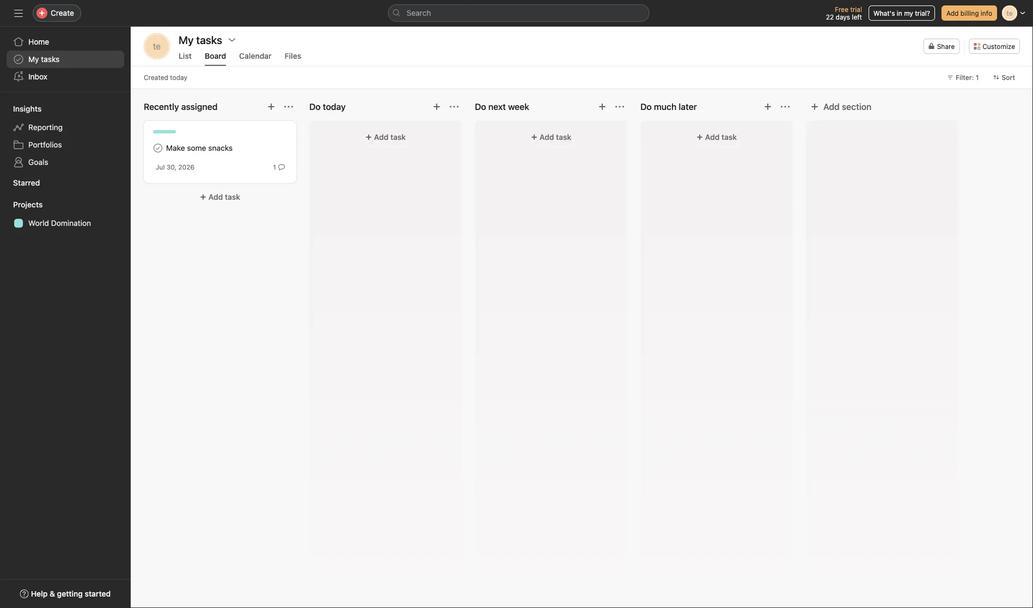 Task type: describe. For each thing, give the bounding box(es) containing it.
task for do next week
[[556, 133, 572, 142]]

domination
[[51, 219, 91, 228]]

sort
[[1002, 74, 1016, 81]]

my tasks link
[[7, 51, 124, 68]]

do much later
[[641, 102, 697, 112]]

next week
[[489, 102, 530, 112]]

add inside add billing info button
[[947, 9, 959, 17]]

do today
[[310, 102, 346, 112]]

trial?
[[916, 9, 931, 17]]

add section
[[824, 102, 872, 112]]

free trial 22 days left
[[827, 5, 863, 21]]

te
[[153, 41, 161, 52]]

more section actions image for do much later
[[781, 102, 790, 111]]

insights
[[13, 104, 42, 113]]

filter: 1
[[956, 74, 980, 81]]

list link
[[179, 52, 192, 66]]

customize
[[983, 43, 1016, 50]]

trial
[[851, 5, 863, 13]]

make
[[166, 144, 185, 153]]

add for do next week's add task button
[[540, 133, 554, 142]]

my
[[28, 55, 39, 64]]

days
[[836, 13, 851, 21]]

more section actions image for do next week
[[616, 102, 625, 111]]

add task image for recently assigned
[[267, 102, 276, 111]]

jul 30, 2026
[[156, 163, 195, 171]]

global element
[[0, 27, 131, 92]]

add task for do next week
[[540, 133, 572, 142]]

customize button
[[970, 39, 1021, 54]]

calendar
[[239, 52, 272, 60]]

recently assigned
[[144, 102, 218, 112]]

task for do much later
[[722, 133, 737, 142]]

some
[[187, 144, 206, 153]]

goals link
[[7, 154, 124, 171]]

add section button
[[807, 97, 877, 117]]

calendar link
[[239, 52, 272, 66]]

add task image for do today
[[433, 102, 441, 111]]

do for do next week
[[475, 102, 487, 112]]

in
[[897, 9, 903, 17]]

filter:
[[956, 74, 975, 81]]

reporting
[[28, 123, 63, 132]]

projects
[[13, 200, 43, 209]]

info
[[981, 9, 993, 17]]

billing
[[961, 9, 980, 17]]

inbox
[[28, 72, 47, 81]]

created
[[144, 74, 168, 81]]

reporting link
[[7, 119, 124, 136]]

my
[[905, 9, 914, 17]]

show options image
[[228, 35, 237, 44]]

files link
[[285, 52, 301, 66]]

do next week
[[475, 102, 530, 112]]

goals
[[28, 158, 48, 167]]

list
[[179, 52, 192, 60]]



Task type: locate. For each thing, give the bounding box(es) containing it.
do left much later on the top of the page
[[641, 102, 652, 112]]

jul
[[156, 163, 165, 171]]

1 more section actions image from the left
[[284, 102, 293, 111]]

left
[[853, 13, 863, 21]]

task
[[391, 133, 406, 142], [556, 133, 572, 142], [722, 133, 737, 142], [225, 193, 240, 202]]

task for do today
[[391, 133, 406, 142]]

more section actions image left do much later
[[616, 102, 625, 111]]

1 horizontal spatial more section actions image
[[616, 102, 625, 111]]

1 inside button
[[273, 163, 276, 171]]

1 horizontal spatial add task image
[[764, 102, 773, 111]]

2 do from the left
[[641, 102, 652, 112]]

more section actions image for do today
[[450, 102, 459, 111]]

2 add task image from the left
[[598, 102, 607, 111]]

more section actions image
[[450, 102, 459, 111], [616, 102, 625, 111]]

2 more section actions image from the left
[[616, 102, 625, 111]]

help & getting started button
[[13, 585, 118, 604]]

2 more section actions image from the left
[[781, 102, 790, 111]]

section
[[842, 102, 872, 112]]

0 horizontal spatial do
[[475, 102, 487, 112]]

1 do from the left
[[475, 102, 487, 112]]

add task button for do today
[[316, 128, 456, 147]]

1 button
[[271, 162, 287, 173]]

projects element
[[0, 195, 131, 234]]

projects button
[[0, 199, 43, 210]]

add task
[[374, 133, 406, 142], [540, 133, 572, 142], [706, 133, 737, 142], [209, 193, 240, 202]]

my tasks
[[28, 55, 60, 64]]

share
[[938, 43, 955, 50]]

home link
[[7, 33, 124, 51]]

1 add task image from the left
[[433, 102, 441, 111]]

jul 30, 2026 button
[[156, 163, 195, 171]]

completed image
[[152, 142, 165, 155]]

help & getting started
[[31, 590, 111, 599]]

add for add task button associated with do much later
[[706, 133, 720, 142]]

1 more section actions image from the left
[[450, 102, 459, 111]]

2 add task image from the left
[[764, 102, 773, 111]]

search button
[[388, 4, 650, 22]]

more section actions image left do next week at top
[[450, 102, 459, 111]]

starred
[[13, 178, 40, 187]]

do for do much later
[[641, 102, 652, 112]]

insights button
[[0, 104, 42, 114]]

search list box
[[388, 4, 650, 22]]

world
[[28, 219, 49, 228]]

2026
[[178, 163, 195, 171]]

30,
[[167, 163, 177, 171]]

add for add task button corresponding to do today
[[374, 133, 389, 142]]

0 horizontal spatial add task image
[[267, 102, 276, 111]]

add task for do much later
[[706, 133, 737, 142]]

0 vertical spatial 1
[[976, 74, 980, 81]]

world domination
[[28, 219, 91, 228]]

what's
[[874, 9, 896, 17]]

add task image
[[267, 102, 276, 111], [764, 102, 773, 111]]

1 horizontal spatial add task image
[[598, 102, 607, 111]]

snacks
[[208, 144, 233, 153]]

world domination link
[[7, 215, 124, 232]]

&
[[50, 590, 55, 599]]

board
[[205, 52, 226, 60]]

0 horizontal spatial add task image
[[433, 102, 441, 111]]

add task button
[[316, 128, 456, 147], [482, 128, 621, 147], [647, 128, 787, 147], [144, 187, 296, 207]]

1 inside dropdown button
[[976, 74, 980, 81]]

create button
[[33, 4, 81, 22]]

1 horizontal spatial 1
[[976, 74, 980, 81]]

sort button
[[989, 70, 1021, 85]]

add inside add section button
[[824, 102, 840, 112]]

te button
[[144, 33, 170, 59]]

free
[[835, 5, 849, 13]]

add
[[947, 9, 959, 17], [824, 102, 840, 112], [374, 133, 389, 142], [540, 133, 554, 142], [706, 133, 720, 142], [209, 193, 223, 202]]

starred button
[[0, 178, 40, 189]]

add task button for do next week
[[482, 128, 621, 147]]

portfolios link
[[7, 136, 124, 154]]

inbox link
[[7, 68, 124, 86]]

portfolios
[[28, 140, 62, 149]]

create
[[51, 8, 74, 17]]

add for add section button
[[824, 102, 840, 112]]

1 horizontal spatial do
[[641, 102, 652, 112]]

tasks
[[41, 55, 60, 64]]

add billing info
[[947, 9, 993, 17]]

share button
[[924, 39, 960, 54]]

more section actions image
[[284, 102, 293, 111], [781, 102, 790, 111]]

do
[[475, 102, 487, 112], [641, 102, 652, 112]]

started
[[85, 590, 111, 599]]

filter: 1 button
[[943, 70, 984, 85]]

Completed checkbox
[[152, 142, 165, 155]]

insights element
[[0, 99, 131, 173]]

add task image for do much later
[[764, 102, 773, 111]]

0 horizontal spatial more section actions image
[[450, 102, 459, 111]]

files
[[285, 52, 301, 60]]

add task for do today
[[374, 133, 406, 142]]

my tasks
[[179, 33, 222, 46]]

do left next week
[[475, 102, 487, 112]]

add billing info button
[[942, 5, 998, 21]]

22
[[827, 13, 834, 21]]

0 horizontal spatial 1
[[273, 163, 276, 171]]

today
[[170, 74, 187, 81]]

add task image
[[433, 102, 441, 111], [598, 102, 607, 111]]

1
[[976, 74, 980, 81], [273, 163, 276, 171]]

more section actions image for recently assigned
[[284, 102, 293, 111]]

home
[[28, 37, 49, 46]]

search
[[407, 8, 431, 17]]

created today
[[144, 74, 187, 81]]

0 horizontal spatial more section actions image
[[284, 102, 293, 111]]

1 horizontal spatial more section actions image
[[781, 102, 790, 111]]

what's in my trial?
[[874, 9, 931, 17]]

getting
[[57, 590, 83, 599]]

board link
[[205, 52, 226, 66]]

add task button for do much later
[[647, 128, 787, 147]]

what's in my trial? button
[[869, 5, 936, 21]]

hide sidebar image
[[14, 9, 23, 17]]

add task image for do next week
[[598, 102, 607, 111]]

1 add task image from the left
[[267, 102, 276, 111]]

much later
[[654, 102, 697, 112]]

help
[[31, 590, 48, 599]]

make some snacks
[[166, 144, 233, 153]]

1 vertical spatial 1
[[273, 163, 276, 171]]



Task type: vqa. For each thing, say whether or not it's contained in the screenshot.
home
yes



